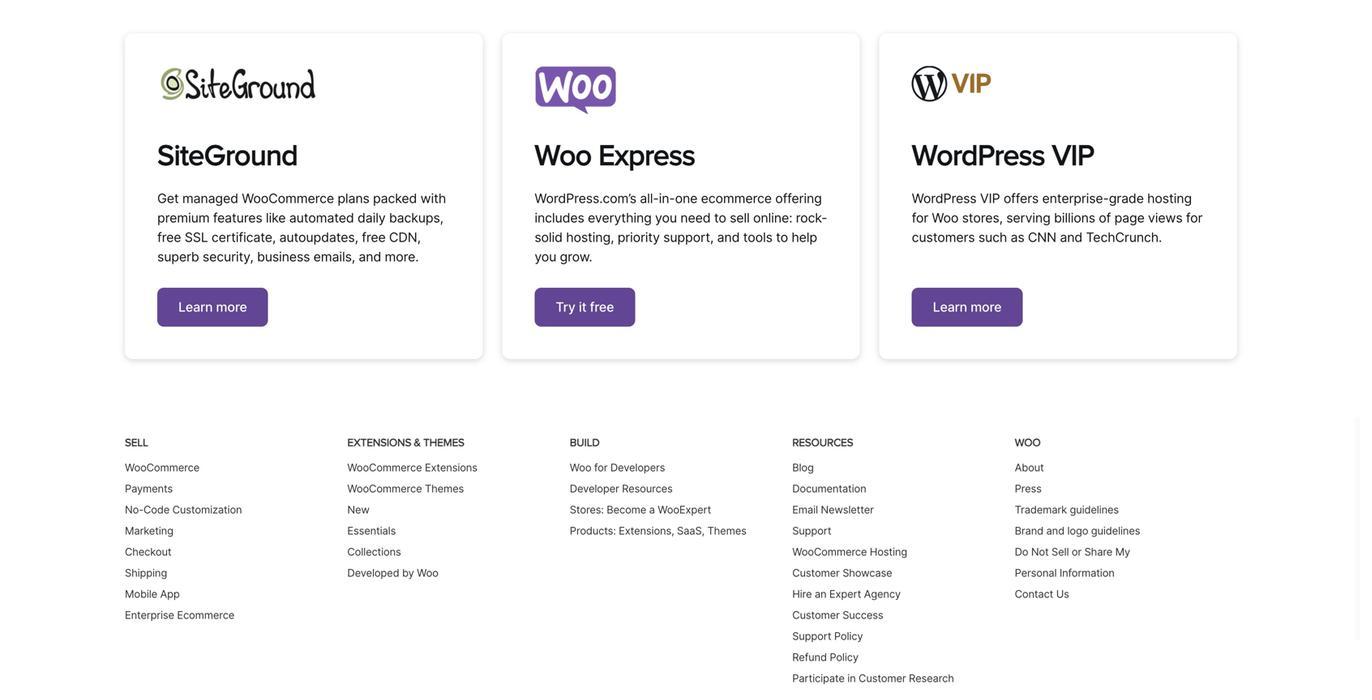 Task type: vqa. For each thing, say whether or not it's contained in the screenshot.


Task type: locate. For each thing, give the bounding box(es) containing it.
page
[[1114, 210, 1145, 226]]

saas, themes
[[677, 525, 746, 537]]

enterprise-
[[1042, 191, 1109, 206]]

woo up customers
[[932, 210, 959, 226]]

1 vertical spatial customer
[[792, 609, 840, 622]]

support
[[792, 525, 831, 537], [792, 630, 831, 643]]

woocommerce up like
[[242, 191, 334, 206]]

1 vertical spatial sell
[[1052, 546, 1069, 558]]

participate
[[792, 672, 845, 685]]

showcase
[[843, 567, 892, 579]]

do not sell or share my personal information
[[1015, 546, 1130, 579]]

enterprise ecommerce
[[125, 609, 234, 622]]

woo inside wordpress vip offers enterprise-grade hosting for woo stores, serving billions of page views for customers such as cnn and techcrunch.
[[932, 210, 959, 226]]

one
[[675, 191, 697, 206]]

woo up wordpress.com's
[[535, 138, 591, 171]]

1 more from the left
[[216, 299, 247, 315]]

customer
[[792, 567, 840, 579], [792, 609, 840, 622]]

0 vertical spatial policy
[[834, 630, 863, 643]]

vip for wordpress vip offers enterprise-grade hosting for woo stores, serving billions of page views for customers such as cnn and techcrunch.
[[980, 191, 1000, 206]]

sell
[[730, 210, 750, 226]]

get managed woocommerce plans packed with premium features like automated daily backups, free ssl certificate, autoupdates, free cdn, superb security, business emails, and more.
[[157, 191, 446, 265]]

1 learn more from the left
[[178, 299, 247, 315]]

learn more down the security,
[[178, 299, 247, 315]]

for up developer
[[594, 461, 608, 474]]

woocommerce themes link
[[347, 482, 464, 495]]

free down daily
[[362, 230, 386, 245]]

trademark guidelines link
[[1015, 504, 1119, 516]]

more down the security,
[[216, 299, 247, 315]]

checkout link
[[125, 546, 171, 558]]

about
[[1015, 461, 1044, 474]]

woo up about link
[[1015, 436, 1041, 448]]

1 support from the top
[[792, 525, 831, 537]]

1 horizontal spatial vip
[[1052, 138, 1094, 171]]

policy down customer success link
[[834, 630, 863, 643]]

for right views
[[1186, 210, 1203, 226]]

extensions left &
[[347, 436, 411, 448]]

1 learn more link from the left
[[157, 288, 268, 327]]

contact
[[1015, 588, 1053, 600]]

1 vertical spatial extensions
[[425, 461, 477, 474]]

customers
[[912, 230, 975, 245]]

priority
[[618, 230, 660, 245]]

0 vertical spatial wordpress
[[912, 138, 1045, 171]]

and down sell
[[717, 230, 740, 245]]

0 horizontal spatial vip
[[980, 191, 1000, 206]]

more
[[216, 299, 247, 315], [971, 299, 1002, 315]]

resources up stores: become a wooexpert
[[622, 482, 673, 495]]

you down the solid
[[535, 249, 556, 265]]

0 vertical spatial you
[[655, 210, 677, 226]]

ecommerce
[[177, 609, 234, 622]]

2 learn more from the left
[[933, 299, 1002, 315]]

developed by woo link
[[347, 567, 438, 579]]

trademark guidelines
[[1015, 504, 1119, 516]]

learn for wordpress vip
[[933, 299, 967, 315]]

customer down 'an'
[[792, 609, 840, 622]]

2 learn more link from the left
[[912, 288, 1023, 327]]

sell left or
[[1052, 546, 1069, 558]]

and inside wordpress vip offers enterprise-grade hosting for woo stores, serving billions of page views for customers such as cnn and techcrunch.
[[1060, 230, 1083, 245]]

refund policy link
[[792, 651, 859, 664]]

superb
[[157, 249, 199, 265]]

woocommerce up "new" link
[[347, 482, 422, 495]]

email newsletter link
[[792, 504, 874, 516]]

managed
[[182, 191, 238, 206]]

wordpress inside wordpress vip offers enterprise-grade hosting for woo stores, serving billions of page views for customers such as cnn and techcrunch.
[[912, 191, 977, 206]]

1 horizontal spatial more
[[971, 299, 1002, 315]]

to left sell
[[714, 210, 726, 226]]

learn more link
[[157, 288, 268, 327], [912, 288, 1023, 327]]

wordpress for wordpress vip offers enterprise-grade hosting for woo stores, serving billions of page views for customers such as cnn and techcrunch.
[[912, 191, 977, 206]]

learn more link down customers
[[912, 288, 1023, 327]]

0 vertical spatial resources
[[792, 436, 853, 448]]

about link
[[1015, 461, 1044, 474]]

1 wordpress from the top
[[912, 138, 1045, 171]]

new link
[[347, 504, 370, 516]]

wordpress vip
[[912, 138, 1094, 171]]

1 horizontal spatial you
[[655, 210, 677, 226]]

blog
[[792, 461, 814, 474]]

0 horizontal spatial learn more link
[[157, 288, 268, 327]]

policy for refund policy
[[830, 651, 859, 664]]

customer for customer showcase
[[792, 567, 840, 579]]

and inside get managed woocommerce plans packed with premium features like automated daily backups, free ssl certificate, autoupdates, free cdn, superb security, business emails, and more.
[[359, 249, 381, 265]]

woocommerce for woocommerce extensions
[[347, 461, 422, 474]]

hosting
[[1147, 191, 1192, 206]]

0 horizontal spatial extensions
[[347, 436, 411, 448]]

everything
[[588, 210, 652, 226]]

customer research
[[859, 672, 954, 685]]

learn more for siteground
[[178, 299, 247, 315]]

0 vertical spatial support
[[792, 525, 831, 537]]

woocommerce up payments
[[125, 461, 200, 474]]

an
[[815, 588, 827, 600]]

a wooexpert
[[649, 504, 711, 516]]

0 horizontal spatial learn more
[[178, 299, 247, 315]]

2 support from the top
[[792, 630, 831, 643]]

1 horizontal spatial free
[[362, 230, 386, 245]]

hire an expert agency link
[[792, 588, 901, 600]]

2 more from the left
[[971, 299, 1002, 315]]

guidelines up my at the bottom right of the page
[[1091, 525, 1140, 537]]

0 horizontal spatial resources
[[622, 482, 673, 495]]

themes down woocommerce extensions
[[425, 482, 464, 495]]

1 vertical spatial support
[[792, 630, 831, 643]]

woocommerce up woocommerce themes
[[347, 461, 422, 474]]

and left more.
[[359, 249, 381, 265]]

for up customers
[[912, 210, 928, 226]]

newsletter
[[821, 504, 874, 516]]

0 vertical spatial themes
[[423, 436, 464, 448]]

online:
[[753, 210, 792, 226]]

learn for siteground
[[178, 299, 213, 315]]

you down in-
[[655, 210, 677, 226]]

themes right &
[[423, 436, 464, 448]]

vip up 'enterprise-'
[[1052, 138, 1094, 171]]

1 customer from the top
[[792, 567, 840, 579]]

woocommerce for "woocommerce" link
[[125, 461, 200, 474]]

backups,
[[389, 210, 443, 226]]

views
[[1148, 210, 1183, 226]]

1 horizontal spatial learn
[[933, 299, 967, 315]]

2 wordpress from the top
[[912, 191, 977, 206]]

woo right by on the left bottom of the page
[[417, 567, 438, 579]]

0 horizontal spatial more
[[216, 299, 247, 315]]

with
[[420, 191, 446, 206]]

shipping link
[[125, 567, 167, 579]]

2 customer from the top
[[792, 609, 840, 622]]

0 vertical spatial vip
[[1052, 138, 1094, 171]]

learn more link down the security,
[[157, 288, 268, 327]]

new
[[347, 504, 370, 516]]

1 horizontal spatial to
[[776, 230, 788, 245]]

1 horizontal spatial sell
[[1052, 546, 1069, 558]]

support up the refund
[[792, 630, 831, 643]]

for
[[912, 210, 928, 226], [1186, 210, 1203, 226], [594, 461, 608, 474]]

woocommerce up customer showcase link
[[792, 546, 867, 558]]

1 horizontal spatial learn more link
[[912, 288, 1023, 327]]

free right the it
[[590, 299, 614, 315]]

learn down customers
[[933, 299, 967, 315]]

learn
[[178, 299, 213, 315], [933, 299, 967, 315]]

offers
[[1004, 191, 1039, 206]]

wordpress
[[912, 138, 1045, 171], [912, 191, 977, 206]]

and down billions
[[1060, 230, 1083, 245]]

1 vertical spatial to
[[776, 230, 788, 245]]

woocommerce for woocommerce hosting
[[792, 546, 867, 558]]

0 horizontal spatial sell
[[125, 436, 148, 448]]

vip inside wordpress vip offers enterprise-grade hosting for woo stores, serving billions of page views for customers such as cnn and techcrunch.
[[980, 191, 1000, 206]]

vip up the stores,
[[980, 191, 1000, 206]]

sell up "woocommerce" link
[[125, 436, 148, 448]]

1 vertical spatial policy
[[830, 651, 859, 664]]

learn more link for wordpress vip
[[912, 288, 1023, 327]]

woocommerce extensions link
[[347, 461, 477, 474]]

0 vertical spatial extensions
[[347, 436, 411, 448]]

guidelines up logo
[[1070, 504, 1119, 516]]

customer success link
[[792, 609, 883, 622]]

woocommerce extensions
[[347, 461, 477, 474]]

woo
[[535, 138, 591, 171], [932, 210, 959, 226], [1015, 436, 1041, 448], [570, 461, 591, 474], [417, 567, 438, 579]]

products: extensions, saas, themes
[[570, 525, 746, 537]]

1 vertical spatial wordpress
[[912, 191, 977, 206]]

us
[[1056, 588, 1069, 600]]

woo up developer
[[570, 461, 591, 474]]

more down such
[[971, 299, 1002, 315]]

learn more
[[178, 299, 247, 315], [933, 299, 1002, 315]]

hire
[[792, 588, 812, 600]]

1 learn from the left
[[178, 299, 213, 315]]

no-code customization
[[125, 504, 242, 516]]

2 learn from the left
[[933, 299, 967, 315]]

1 horizontal spatial learn more
[[933, 299, 1002, 315]]

0 horizontal spatial you
[[535, 249, 556, 265]]

grade
[[1109, 191, 1144, 206]]

learn more down customers
[[933, 299, 1002, 315]]

woo express
[[535, 138, 695, 171]]

0 horizontal spatial learn
[[178, 299, 213, 315]]

cnn
[[1028, 230, 1056, 245]]

1 vertical spatial resources
[[622, 482, 673, 495]]

1 horizontal spatial resources
[[792, 436, 853, 448]]

enterprise
[[125, 609, 174, 622]]

to down online:
[[776, 230, 788, 245]]

resources
[[792, 436, 853, 448], [622, 482, 673, 495]]

customer up 'an'
[[792, 567, 840, 579]]

woocommerce
[[242, 191, 334, 206], [125, 461, 200, 474], [347, 461, 422, 474], [347, 482, 422, 495], [792, 546, 867, 558]]

marketing link
[[125, 525, 173, 537]]

personal information
[[1015, 567, 1115, 579]]

serving
[[1006, 210, 1051, 226]]

0 vertical spatial to
[[714, 210, 726, 226]]

woo for woo
[[1015, 436, 1041, 448]]

offering
[[775, 191, 822, 206]]

wordpress up customers
[[912, 191, 977, 206]]

wordpress up offers
[[912, 138, 1045, 171]]

learn down the superb
[[178, 299, 213, 315]]

ssl
[[185, 230, 208, 245]]

support down email
[[792, 525, 831, 537]]

policy up in
[[830, 651, 859, 664]]

app
[[160, 588, 180, 600]]

free up the superb
[[157, 230, 181, 245]]

mobile app link
[[125, 588, 180, 600]]

0 vertical spatial customer
[[792, 567, 840, 579]]

resources up blog
[[792, 436, 853, 448]]

woocommerce inside get managed woocommerce plans packed with premium features like automated daily backups, free ssl certificate, autoupdates, free cdn, superb security, business emails, and more.
[[242, 191, 334, 206]]

1 vertical spatial vip
[[980, 191, 1000, 206]]

extensions up woocommerce themes link
[[425, 461, 477, 474]]

to
[[714, 210, 726, 226], [776, 230, 788, 245]]



Task type: describe. For each thing, give the bounding box(es) containing it.
products: extensions, saas, themes link
[[570, 525, 746, 537]]

support for support link
[[792, 525, 831, 537]]

marketing
[[125, 525, 173, 537]]

more for siteground
[[216, 299, 247, 315]]

support,
[[663, 230, 714, 245]]

developed
[[347, 567, 399, 579]]

trademark
[[1015, 504, 1067, 516]]

woocommerce hosting
[[792, 546, 907, 558]]

participate in customer research link
[[792, 672, 954, 685]]

it
[[579, 299, 587, 315]]

grow.
[[560, 249, 592, 265]]

brand and logo guidelines
[[1015, 525, 1140, 537]]

siteground
[[157, 138, 298, 171]]

support policy
[[792, 630, 863, 643]]

logo
[[1067, 525, 1088, 537]]

products:
[[570, 525, 616, 537]]

1 horizontal spatial for
[[912, 210, 928, 226]]

sell inside do not sell or share my personal information
[[1052, 546, 1069, 558]]

more for wordpress vip
[[971, 299, 1002, 315]]

get
[[157, 191, 179, 206]]

or
[[1072, 546, 1082, 558]]

woo for woo for developers
[[570, 461, 591, 474]]

not
[[1031, 546, 1049, 558]]

0 horizontal spatial for
[[594, 461, 608, 474]]

1 horizontal spatial extensions
[[425, 461, 477, 474]]

0 vertical spatial guidelines
[[1070, 504, 1119, 516]]

press link
[[1015, 482, 1042, 495]]

business
[[257, 249, 310, 265]]

and inside 'wordpress.com's all-in-one ecommerce offering includes everything you need to sell online: rock- solid hosting, priority support, and tools to help you grow.'
[[717, 230, 740, 245]]

more.
[[385, 249, 419, 265]]

refund
[[792, 651, 827, 664]]

automated
[[289, 210, 354, 226]]

agency
[[864, 588, 901, 600]]

hosting
[[870, 546, 907, 558]]

checkout
[[125, 546, 171, 558]]

participate in customer research
[[792, 672, 954, 685]]

essentials link
[[347, 525, 396, 537]]

developer resources
[[570, 482, 673, 495]]

by
[[402, 567, 414, 579]]

1 vertical spatial you
[[535, 249, 556, 265]]

rock-
[[796, 210, 827, 226]]

woocommerce for woocommerce themes
[[347, 482, 422, 495]]

wordpress.com's
[[535, 191, 636, 206]]

learn more link for siteground
[[157, 288, 268, 327]]

policy for support policy
[[834, 630, 863, 643]]

learn more for wordpress vip
[[933, 299, 1002, 315]]

1 vertical spatial themes
[[425, 482, 464, 495]]

hosting,
[[566, 230, 614, 245]]

woo for woo express
[[535, 138, 591, 171]]

wordpress vip offers enterprise-grade hosting for woo stores, serving billions of page views for customers such as cnn and techcrunch.
[[912, 191, 1203, 245]]

support link
[[792, 525, 831, 537]]

1 vertical spatial guidelines
[[1091, 525, 1140, 537]]

vip for wordpress vip
[[1052, 138, 1094, 171]]

expert
[[829, 588, 861, 600]]

includes
[[535, 210, 584, 226]]

stores:
[[570, 504, 604, 516]]

customer showcase
[[792, 567, 892, 579]]

customer showcase link
[[792, 567, 892, 579]]

and left logo
[[1046, 525, 1065, 537]]

extensions & themes
[[347, 436, 464, 448]]

build
[[570, 436, 600, 448]]

payments
[[125, 482, 173, 495]]

hire an expert agency
[[792, 588, 901, 600]]

support for support policy
[[792, 630, 831, 643]]

like
[[266, 210, 286, 226]]

0 horizontal spatial to
[[714, 210, 726, 226]]

wordpress for wordpress vip
[[912, 138, 1045, 171]]

developers
[[610, 461, 665, 474]]

2 horizontal spatial for
[[1186, 210, 1203, 226]]

brand
[[1015, 525, 1043, 537]]

0 vertical spatial sell
[[125, 436, 148, 448]]

woocommerce link
[[125, 461, 200, 474]]

daily
[[358, 210, 386, 226]]

documentation
[[792, 482, 866, 495]]

2 horizontal spatial free
[[590, 299, 614, 315]]

need
[[680, 210, 711, 226]]

stores,
[[962, 210, 1003, 226]]

developer
[[570, 482, 619, 495]]

stores: become a wooexpert link
[[570, 504, 711, 516]]

customer for customer success
[[792, 609, 840, 622]]

0 horizontal spatial free
[[157, 230, 181, 245]]

do not sell or share my personal information link
[[1015, 546, 1130, 579]]

woocommerce hosting link
[[792, 546, 907, 558]]

developed by woo
[[347, 567, 438, 579]]

solid
[[535, 230, 563, 245]]

ecommerce
[[701, 191, 772, 206]]

press
[[1015, 482, 1042, 495]]

in
[[847, 672, 856, 685]]

in-
[[659, 191, 675, 206]]

shipping
[[125, 567, 167, 579]]

my
[[1115, 546, 1130, 558]]

share
[[1084, 546, 1113, 558]]

woo for developers link
[[570, 461, 665, 474]]

success
[[843, 609, 883, 622]]

extensions,
[[619, 525, 674, 537]]

of
[[1099, 210, 1111, 226]]

emails,
[[313, 249, 355, 265]]

do
[[1015, 546, 1028, 558]]

contact us
[[1015, 588, 1069, 600]]

collections link
[[347, 546, 401, 558]]

refund policy
[[792, 651, 859, 664]]

no-
[[125, 504, 144, 516]]

plans
[[338, 191, 370, 206]]

packed
[[373, 191, 417, 206]]



